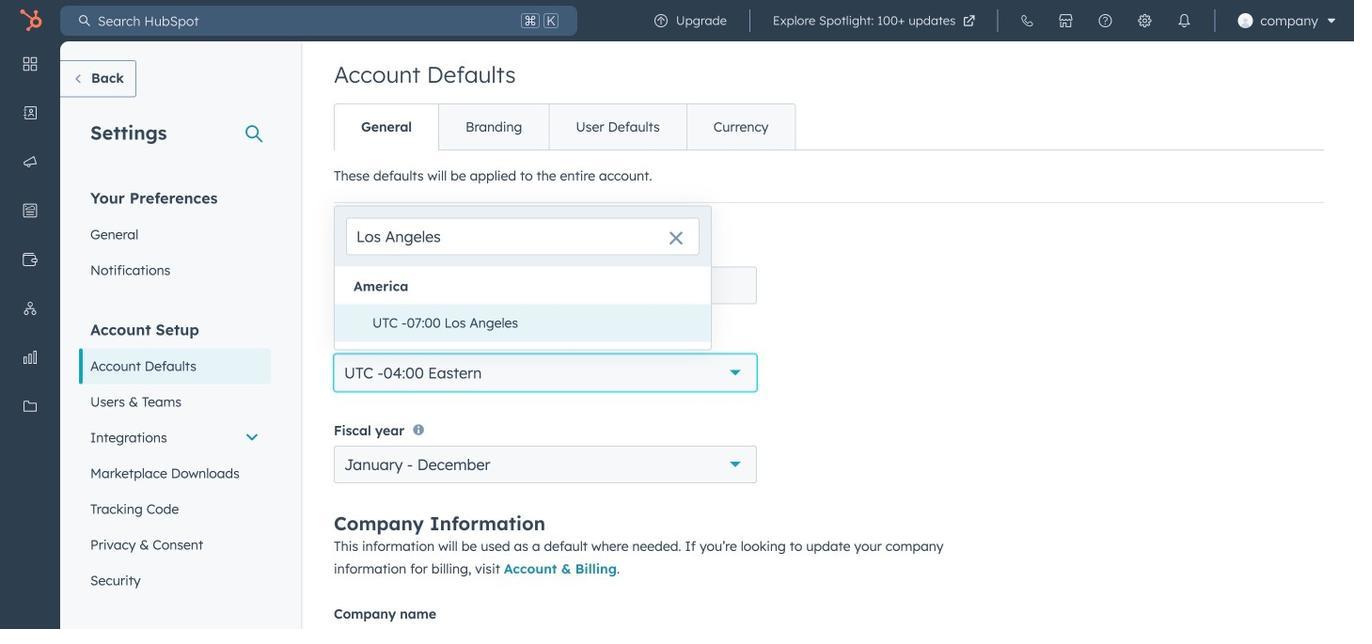 Task type: vqa. For each thing, say whether or not it's contained in the screenshot.
SEARCH "search field"
yes



Task type: locate. For each thing, give the bounding box(es) containing it.
list box
[[335, 304, 711, 342]]

0 horizontal spatial menu
[[0, 41, 60, 582]]

navigation
[[334, 103, 796, 150]]

settings image
[[1137, 13, 1153, 28]]

None text field
[[334, 267, 757, 304]]

Search HubSpot search field
[[90, 6, 517, 36]]

1 horizontal spatial menu
[[641, 0, 1343, 41]]

None field
[[335, 206, 711, 342]]

john smith image
[[1238, 13, 1253, 28]]

account setup element
[[79, 319, 271, 599]]

menu
[[641, 0, 1343, 41], [0, 41, 60, 582]]



Task type: describe. For each thing, give the bounding box(es) containing it.
clear input image
[[669, 232, 684, 247]]

your preferences element
[[79, 188, 271, 288]]

marketplaces image
[[1058, 13, 1074, 28]]

Search search field
[[346, 218, 700, 255]]

help image
[[1098, 13, 1113, 28]]

notifications image
[[1177, 13, 1192, 28]]



